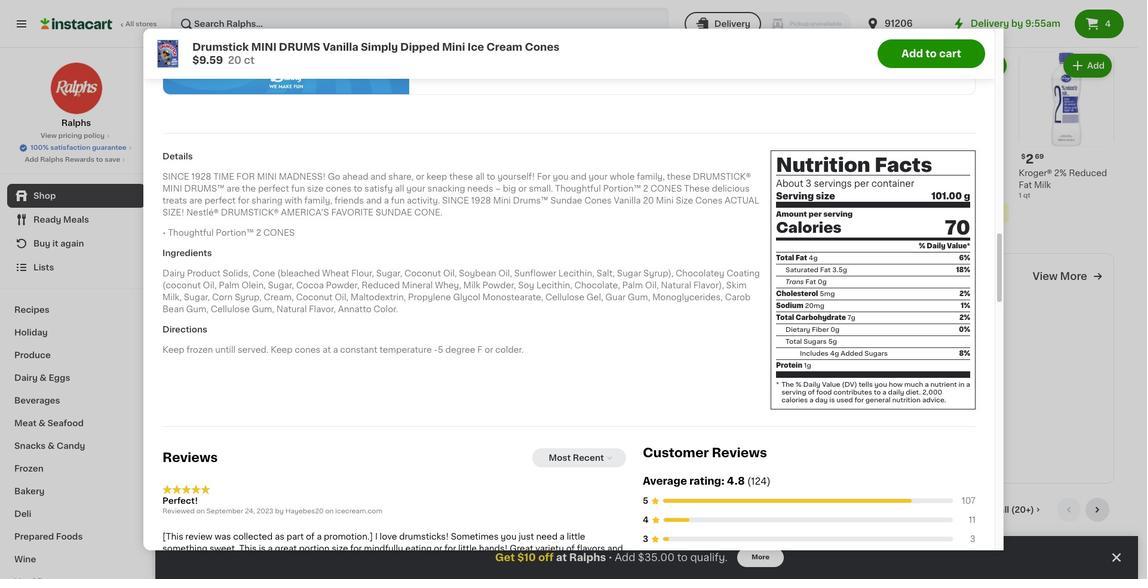 Task type: vqa. For each thing, say whether or not it's contained in the screenshot.
are to the top
yes



Task type: locate. For each thing, give the bounding box(es) containing it.
0 vertical spatial sugars
[[804, 339, 827, 345]]

servings
[[814, 179, 852, 188]]

2 horizontal spatial dairy
[[809, 181, 832, 189]]

1 twist from the left
[[646, 22, 668, 30]]

0 vertical spatial total
[[776, 255, 794, 262]]

0 vertical spatial 5
[[921, 153, 929, 165]]

2 whole from the left
[[957, 181, 983, 189]]

twisting up flavors of fun image
[[163, 0, 409, 95]]

1
[[284, 180, 287, 187], [599, 192, 602, 199], [914, 192, 917, 199], [1019, 192, 1022, 199]]

milk inside the "ralphs 2% reduced fat milk 1 gal"
[[614, 181, 631, 189]]

100% satisfaction guarantee button
[[19, 141, 134, 153]]

79
[[826, 153, 834, 160]]

1 horizontal spatial nsored
[[433, 38, 456, 44]]

nutrition facts
[[776, 156, 932, 175]]

reduced inside kroger® 2% reduced fat milk 1 qt
[[1069, 169, 1107, 177]]

product group
[[179, 51, 275, 215], [284, 51, 380, 189], [809, 51, 905, 239], [914, 51, 1010, 236], [1019, 51, 1115, 201], [499, 300, 593, 447], [598, 300, 691, 462], [696, 300, 790, 474], [795, 300, 889, 447], [893, 300, 987, 447], [179, 541, 275, 580], [284, 541, 380, 580], [389, 541, 485, 580], [494, 541, 590, 580], [599, 541, 695, 580], [704, 541, 800, 580], [809, 541, 905, 580], [914, 541, 1010, 580], [1019, 541, 1115, 580]]

by inside perfect! reviewed on september 24, 2023 by hayebes20 on  icecream.com
[[275, 509, 284, 515]]

carob
[[725, 293, 751, 302]]

whole up g
[[957, 181, 983, 189]]

is
[[830, 397, 835, 404], [259, 545, 266, 554]]

0 vertical spatial cones
[[651, 185, 682, 193]]

solids,
[[223, 269, 250, 278]]

chocolate for blue bunny chocolate peanut butter twist cones
[[618, 10, 661, 18]]

0 vertical spatial soy
[[855, 169, 871, 177]]

1 horizontal spatial per
[[854, 179, 870, 188]]

2 0.5 from the left
[[389, 192, 400, 199]]

soy up 'servings per container'
[[855, 169, 871, 177]]

sometimes
[[451, 533, 499, 542]]

to inside get $10 off at ralphs • add $35.00 to qualify.
[[677, 553, 688, 563]]

1 vertical spatial 4
[[816, 153, 825, 165]]

fl right 64
[[820, 216, 824, 223]]

1 vertical spatial spo
[[221, 281, 234, 288]]

all
[[125, 21, 134, 27]]

sugar, down (coconut
[[184, 293, 210, 302]]

1 horizontal spatial 5
[[643, 497, 649, 506]]

or right f
[[485, 346, 493, 354]]

0 vertical spatial spo
[[420, 38, 433, 44]]

0 vertical spatial save
[[105, 157, 120, 163]]

0.5 for fat
[[179, 192, 190, 199]]

1 horizontal spatial 6
[[900, 400, 909, 412]]

product group containing 4
[[809, 51, 905, 239]]

0g up the 5g
[[831, 327, 840, 334]]

snacking
[[428, 185, 465, 193]]

39 inside $ 5 39
[[930, 153, 939, 160]]

1 inside kroger® 2% reduced fat milk 1 qt
[[1019, 192, 1022, 199]]

portion™ down whole at the right top of page
[[603, 185, 641, 193]]

1 bunny from the left
[[639, 0, 666, 6]]

blue up butter
[[618, 0, 637, 6]]

1 vertical spatial 5
[[438, 346, 443, 354]]

of left the flavors
[[566, 545, 575, 554]]

view for view all (50+)
[[977, 16, 997, 25]]

little
[[567, 533, 585, 542], [458, 545, 477, 554]]

2 horizontal spatial 4
[[1105, 20, 1111, 28]]

2 bunny from the left
[[812, 0, 839, 6]]

1 vertical spatial perfect
[[205, 197, 236, 205]]

0 horizontal spatial natural
[[277, 305, 307, 314]]

chocolate inside blue bunny chocolate peanut butter twist cones
[[618, 10, 661, 18]]

2 item carousel region from the top
[[179, 498, 1115, 580]]

milk inside dairy product solids, cone (bleached wheat flour, sugar, coconut oil, soybean oil, sunflower lecithin, salt, sugar syrup), chocolatey coating (coconut oil, palm olein, sugar, cocoa powder, reduced mineral whey, milk powder, soy lecithin, chocolate, palm oil, natural flavor), skim milk, sugar, corn syrup, cream, coconut oil, maltodextrin, propylene glycol monostearate, cellulose gel, guar gum, monoglycerides, carob bean gum, cellulose gum, natural flavor, annatto color.
[[463, 281, 480, 290]]

1 horizontal spatial family,
[[637, 173, 665, 181]]

0 horizontal spatial spo
[[221, 281, 234, 288]]

wheat
[[322, 269, 349, 278]]

1 vertical spatial serving
[[782, 390, 806, 396]]

1 horizontal spatial 1928
[[471, 197, 491, 205]]

to up general
[[874, 390, 881, 396]]

2 horizontal spatial you
[[875, 382, 887, 388]]

all inside "popup button"
[[1000, 506, 1010, 514]]

alta dena whole milk 1 gal
[[914, 181, 1003, 199]]

1 right sundae
[[599, 192, 602, 199]]

0g for dietary fiber 0g
[[831, 327, 840, 334]]

gal inside ralphs vitamin d whole milk 0.5 gal
[[402, 192, 412, 199]]

vanilla down whole at the right top of page
[[614, 197, 641, 205]]

daily up food
[[803, 382, 821, 388]]

ralphs for ralphs vitamin d milk 1 gal
[[284, 169, 313, 177]]

constant
[[340, 346, 378, 354]]

1 horizontal spatial •
[[609, 553, 612, 563]]

1 whole from the left
[[389, 181, 416, 189]]

beverages
[[14, 397, 60, 405]]

mini inside drumstick mini drums vanilla simply dipped mini ice cream cones $9.59 20 ct
[[251, 42, 277, 52]]

39 down diet.
[[910, 400, 919, 407]]

your inside support your health. spo nsored
[[278, 264, 309, 277]]

0 horizontal spatial blue
[[618, 0, 637, 6]]

size inside since 1928 time for mini madness! go ahead and share, or keep these all to yourself! for you and your whole family, these drumstick® mini drums™ are the perfect fun size cones to satisfy all your snacking needs – big or small. thoughtful portion™ 2 cones these delicious treats are perfect for sharing with family, friends and a fun activity. since 1928 mini drums™ sundae cones vanilla 20 mini size cones actual size! nestlé® drumstick® america's favorite sundae cone.
[[307, 185, 324, 193]]

maltodextrin,
[[351, 293, 406, 302]]

oz right 6.5
[[737, 192, 745, 199]]

2 powder, from the left
[[483, 281, 516, 290]]

1 blue from the left
[[618, 0, 637, 6]]

total for dietary fiber 0g
[[776, 315, 794, 322]]

view pricing policy link
[[41, 131, 112, 141]]

ralphs 2% reduced fat milk 1 gal
[[599, 169, 683, 199]]

size down promotion.]
[[332, 545, 348, 554]]

1 horizontal spatial delivery
[[971, 19, 1009, 28]]

sundae
[[376, 209, 412, 217]]

1 vitamin from the left
[[315, 169, 347, 177]]

$ inside the $ 2 69
[[1022, 153, 1026, 160]]

delivery inside button
[[715, 20, 751, 28]]

dairy inside silk vanilla soy milk, dairy free, gluten free
[[809, 181, 832, 189]]

mini
[[442, 42, 465, 52], [493, 197, 511, 205], [656, 197, 674, 205]]

organic
[[494, 169, 528, 177]]

gal inside the ralphs® 2% reduced fat milk 0.5 gal
[[192, 192, 202, 199]]

mini inside drumstick mini drums vanilla simply dipped mini ice cream cones $9.59 20 ct
[[442, 42, 465, 52]]

friends
[[335, 197, 364, 205]]

2 $ 6 39 from the left
[[896, 400, 919, 412]]

20 inside since 1928 time for mini madness! go ahead and share, or keep these all to yourself! for you and your whole family, these drumstick® mini drums™ are the perfect fun size cones to satisfy all your snacking needs – big or small. thoughtful portion™ 2 cones these delicious treats are perfect for sharing with family, friends and a fun activity. since 1928 mini drums™ sundae cones vanilla 20 mini size cones actual size! nestlé® drumstick® america's favorite sundae cone.
[[643, 197, 654, 205]]

kroger®
[[1019, 169, 1052, 177]]

gal for ralphs vitamin d whole milk 0.5 gal
[[402, 192, 412, 199]]

2 6 from the left
[[900, 400, 909, 412]]

1 item carousel region from the top
[[179, 8, 1115, 244]]

4 inside button
[[1105, 20, 1111, 28]]

gal for ralphs 2% reduced fat milk 1 gal
[[604, 192, 614, 199]]

1%
[[961, 303, 971, 310]]

mini left size
[[656, 197, 674, 205]]

reviews down chicken
[[712, 447, 767, 460]]

5g
[[829, 339, 837, 345]]

1 horizontal spatial cellulose
[[546, 293, 585, 302]]

blue for blue bunny chocolate vanilla twist cones
[[791, 0, 810, 6]]

0 vertical spatial natural
[[661, 281, 691, 290]]

and inside the [this review was collected as part of a promotion.] i love drumsticks! sometimes you just need a little something sweet. this is a great portion size for mindfully eating or for little hands! great variety of flavors and styles so they never get old. yum!
[[607, 545, 623, 554]]

0 horizontal spatial per
[[809, 211, 822, 218]]

7g
[[848, 315, 856, 322]]

d inside "ralphs vitamin d milk 1 gal"
[[349, 169, 356, 177]]

0 horizontal spatial powder,
[[326, 281, 360, 290]]

bunny inside blue bunny chocolate vanilla twist cones
[[812, 0, 839, 6]]

flour,
[[351, 269, 374, 278]]

cream
[[487, 42, 523, 52]]

39 up any
[[930, 153, 939, 160]]

$ for buy any 2, save $2
[[917, 153, 921, 160]]

keep right served.
[[271, 346, 293, 354]]

all left (20+)
[[1000, 506, 1010, 514]]

0.5 inside the ralphs® 2% reduced fat milk 0.5 gal
[[179, 192, 190, 199]]

•
[[163, 229, 166, 237], [609, 553, 612, 563]]

1 powder, from the left
[[326, 281, 360, 290]]

% inside * the % daily value (dv) tells you how much a nutrient in a serving of food contributes to a daily diet. 2,000 calories a day is used for general nutrition advice.
[[796, 382, 802, 388]]

1 left qt
[[1019, 192, 1022, 199]]

1 horizontal spatial d
[[454, 169, 461, 177]]

delivery for delivery by 9:55am
[[971, 19, 1009, 28]]

vanilla inside blue bunny chocolate vanilla twist cones
[[837, 10, 864, 18]]

for down sometimes
[[445, 545, 456, 554]]

sugar,
[[376, 269, 402, 278], [268, 281, 294, 290], [184, 293, 210, 302]]

keep
[[427, 173, 447, 181]]

blue bunny chocolate vanilla twist cones link
[[703, 0, 871, 64]]

milk inside kroger® 2% reduced fat milk 1 qt
[[1034, 181, 1051, 189]]

sugars right added
[[865, 351, 888, 357]]

1928 down needs
[[471, 197, 491, 205]]

(bleached
[[277, 269, 320, 278]]

this
[[239, 545, 257, 554]]

portion™ down nestlé®
[[216, 229, 254, 237]]

1 horizontal spatial 16.9
[[696, 451, 710, 458]]

coconut down cocoa
[[296, 293, 333, 302]]

0.5 inside ralphs vitamin d whole milk 0.5 gal
[[389, 192, 400, 199]]

0.5 for whole
[[389, 192, 400, 199]]

thoughtful inside since 1928 time for mini madness! go ahead and share, or keep these all to yourself! for you and your whole family, these drumstick® mini drums™ are the perfect fun size cones to satisfy all your snacking needs – big or small. thoughtful portion™ 2 cones these delicious treats are perfect for sharing with family, friends and a fun activity. since 1928 mini drums™ sundae cones vanilla 20 mini size cones actual size! nestlé® drumstick® america's favorite sundae cone.
[[555, 185, 601, 193]]

cones up size
[[651, 185, 682, 193]]

a inside add a twist to your desserts spo nsored
[[444, 11, 450, 21]]

ralphs inside get $10 off at ralphs • add $35.00 to qualify.
[[569, 553, 606, 563]]

meat & seafood
[[14, 420, 84, 428]]

• thoughtful portion™ 2 cones
[[163, 229, 295, 237]]

view inside popup button
[[977, 16, 997, 25]]

0 vertical spatial mini
[[251, 42, 277, 52]]

0 horizontal spatial 16.9
[[598, 439, 611, 446]]

2% inside kroger® 2% reduced fat milk 1 qt
[[1054, 169, 1067, 177]]

add to cart button
[[878, 39, 985, 68]]

on right reviewed
[[196, 509, 205, 515]]

3 down 11
[[970, 536, 976, 544]]

or down drumsticks!
[[434, 545, 443, 554]]

fl right 6.5
[[731, 192, 736, 199]]

$9.59
[[192, 56, 223, 65]]

1 vertical spatial you
[[875, 382, 887, 388]]

love
[[380, 533, 397, 542]]

holiday
[[14, 329, 48, 337]]

for inside since 1928 time for mini madness! go ahead and share, or keep these all to yourself! for you and your whole family, these drumstick® mini drums™ are the perfect fun size cones to satisfy all your snacking needs – big or small. thoughtful portion™ 2 cones these delicious treats are perfect for sharing with family, friends and a fun activity. since 1928 mini drums™ sundae cones vanilla 20 mini size cones actual size! nestlé® drumstick® america's favorite sundae cone.
[[238, 197, 250, 205]]

1 horizontal spatial sugars
[[865, 351, 888, 357]]

vanilla left the 91206 popup button
[[837, 10, 864, 18]]

ralphs for ralphs 2% reduced fat milk 1 gal
[[599, 169, 628, 177]]

1 horizontal spatial reviews
[[712, 447, 767, 460]]

0 vertical spatial 16.9
[[598, 439, 611, 446]]

product group containing ralphs vitamin d milk
[[284, 51, 380, 189]]

$ inside '$ 4 79'
[[812, 153, 816, 160]]

2 vertical spatial dairy
[[14, 374, 38, 382]]

nsored down desserts
[[433, 38, 456, 44]]

& left the fire in the bottom of the page
[[724, 416, 730, 424]]

1 keep from the left
[[163, 346, 184, 354]]

0g for trans fat 0g
[[818, 279, 827, 286]]

• right the flavors
[[609, 553, 612, 563]]

& right the meat
[[39, 420, 45, 428]]

0 horizontal spatial perfect
[[205, 197, 236, 205]]

is inside the [this review was collected as part of a promotion.] i love drumsticks! sometimes you just need a little something sweet. this is a great portion size for mindfully eating or for little hands! great variety of flavors and styles so they never get old. yum!
[[259, 545, 266, 554]]

product
[[187, 269, 221, 278]]

1 vertical spatial item carousel region
[[179, 498, 1115, 580]]

reduced for kroger®
[[1069, 169, 1107, 177]]

gum, up directions
[[186, 305, 209, 314]]

0 vertical spatial sugar,
[[376, 269, 402, 278]]

i
[[375, 533, 378, 542]]

1 horizontal spatial powder,
[[483, 281, 516, 290]]

1 horizontal spatial whole
[[957, 181, 983, 189]]

$ left "79"
[[812, 153, 816, 160]]

with
[[285, 197, 302, 205]]

stock up "average"
[[638, 451, 657, 458]]

0 vertical spatial 0g
[[818, 279, 827, 286]]

since down "details"
[[163, 173, 189, 181]]

0 horizontal spatial 3
[[643, 536, 648, 544]]

buy for buy any 2, save $2
[[918, 170, 931, 177]]

delivery for delivery
[[715, 20, 751, 28]]

is right day
[[830, 397, 835, 404]]

69
[[1035, 153, 1044, 160]]

reduced right "kroger®"
[[1069, 169, 1107, 177]]

4g down the 5g
[[830, 351, 839, 357]]

0 horizontal spatial you
[[501, 533, 517, 542]]

1 down alta
[[914, 192, 917, 199]]

1 horizontal spatial buy
[[918, 170, 931, 177]]

0 horizontal spatial dairy
[[14, 374, 38, 382]]

2% inside the "ralphs 2% reduced fat milk 1 gal"
[[630, 169, 643, 177]]

coconut
[[405, 269, 441, 278], [296, 293, 333, 302]]

gal for ralphs® 2% reduced fat milk 0.5 gal
[[192, 192, 202, 199]]

gum, right guar
[[628, 293, 650, 302]]

& for snacks
[[48, 442, 55, 451]]

yourself!
[[498, 173, 535, 181]]

you right for
[[553, 173, 569, 181]]

your up cream
[[495, 11, 520, 21]]

vanilla inside drumstick mini drums vanilla simply dipped mini ice cream cones $9.59 20 ct
[[323, 42, 359, 52]]

2 twist from the left
[[791, 22, 813, 30]]

1 horizontal spatial since
[[442, 197, 469, 205]]

contributes
[[834, 390, 873, 396]]

palm down sugar
[[622, 281, 643, 290]]

pricing
[[58, 133, 82, 139]]

tells
[[859, 382, 873, 388]]

6 left day
[[802, 400, 810, 412]]

add button
[[225, 55, 271, 76], [855, 55, 901, 76], [960, 55, 1006, 76], [1065, 55, 1111, 76], [740, 303, 786, 325], [839, 303, 885, 325], [938, 303, 984, 325], [225, 545, 271, 566], [330, 545, 376, 566], [435, 545, 481, 566], [540, 545, 586, 566], [645, 545, 691, 566], [750, 545, 796, 566], [855, 545, 901, 566], [960, 545, 1006, 566]]

of
[[808, 390, 815, 396], [306, 533, 315, 542], [566, 545, 575, 554]]

eggs up review
[[179, 504, 212, 516]]

family, up america's at the top left of page
[[305, 197, 332, 205]]

view inside "popup button"
[[977, 506, 998, 514]]

0 horizontal spatial $ 6 39
[[797, 400, 820, 412]]

item carousel region
[[179, 8, 1115, 244], [179, 498, 1115, 580]]

1 6 from the left
[[802, 400, 810, 412]]

buy any 2, save $2
[[918, 170, 980, 177]]

reduced for ralphs®
[[230, 169, 268, 177]]

0 horizontal spatial reviews
[[163, 452, 218, 464]]

1 horizontal spatial serving
[[824, 211, 853, 218]]

$ inside the $ 2 99
[[182, 153, 186, 160]]

yoo-hoo chocolate drink 10 x 6.5 fl oz
[[704, 169, 785, 199]]

oil, up annatto
[[335, 293, 349, 302]]

view more
[[1033, 272, 1088, 282]]

0 horizontal spatial cones
[[295, 346, 321, 354]]

% daily value*
[[919, 243, 971, 250]]

total sugars 5g
[[786, 339, 837, 345]]

16.9 down broth
[[696, 451, 710, 458]]

d right go on the left of the page
[[349, 169, 356, 177]]

sugars up includes
[[804, 339, 827, 345]]

1 vertical spatial eggs
[[179, 504, 212, 516]]

keep down directions
[[163, 346, 184, 354]]

0 vertical spatial 1928
[[191, 173, 211, 181]]

reduced inside the ralphs® 2% reduced fat milk 0.5 gal
[[230, 169, 268, 177]]

cones down flavor,
[[295, 346, 321, 354]]

portion™ inside since 1928 time for mini madness! go ahead and share, or keep these all to yourself! for you and your whole family, these drumstick® mini drums™ are the perfect fun size cones to satisfy all your snacking needs – big or small. thoughtful portion™ 2 cones these delicious treats are perfect for sharing with family, friends and a fun activity. since 1928 mini drums™ sundae cones vanilla 20 mini size cones actual size! nestlé® drumstick® america's favorite sundae cone.
[[603, 185, 641, 193]]

$ left 69 on the top of the page
[[1022, 153, 1026, 160]]

ralphs up satisfy
[[389, 169, 418, 177]]

buy left it
[[33, 240, 50, 248]]

2 blue from the left
[[791, 0, 810, 6]]

–
[[496, 185, 501, 193]]

chocolate inside yoo-hoo chocolate drink 10 x 6.5 fl oz
[[742, 169, 785, 177]]

• down size!
[[163, 229, 166, 237]]

soy inside dairy product solids, cone (bleached wheat flour, sugar, coconut oil, soybean oil, sunflower lecithin, salt, sugar syrup), chocolatey coating (coconut oil, palm olein, sugar, cocoa powder, reduced mineral whey, milk powder, soy lecithin, chocolate, palm oil, natural flavor), skim milk, sugar, corn syrup, cream, coconut oil, maltodextrin, propylene glycol monostearate, cellulose gel, guar gum, monoglycerides, carob bean gum, cellulose gum, natural flavor, annatto color.
[[518, 281, 534, 290]]

20
[[228, 56, 241, 65], [643, 197, 654, 205]]

2 vitamin from the left
[[420, 169, 452, 177]]

vanilla inside since 1928 time for mini madness! go ahead and share, or keep these all to yourself! for you and your whole family, these drumstick® mini drums™ are the perfect fun size cones to satisfy all your snacking needs – big or small. thoughtful portion™ 2 cones these delicious treats are perfect for sharing with family, friends and a fun activity. since 1928 mini drums™ sundae cones vanilla 20 mini size cones actual size! nestlé® drumstick® america's favorite sundae cone.
[[614, 197, 641, 205]]

mini down desserts
[[442, 42, 465, 52]]

bone
[[763, 428, 785, 436]]

blue inside blue bunny chocolate vanilla twist cones
[[791, 0, 810, 6]]

coating
[[727, 269, 760, 278]]

gal inside the "ralphs 2% reduced fat milk 1 gal"
[[604, 192, 614, 199]]

buy it again
[[33, 240, 84, 248]]

$ up alta
[[917, 153, 921, 160]]

None search field
[[171, 7, 669, 41]]

2 vertical spatial sugar,
[[184, 293, 210, 302]]

(quart)
[[494, 181, 525, 189]]

0 vertical spatial by
[[1012, 19, 1023, 28]]

eggs inside 'link'
[[49, 374, 70, 382]]

0 horizontal spatial 20
[[228, 56, 241, 65]]

& inside the kettle & fire turmeric ginger chicken bone broth 16.9 oz
[[724, 416, 730, 424]]

all stores
[[125, 21, 157, 27]]

% down sponsored badge image
[[919, 243, 926, 250]]

service type group
[[685, 12, 851, 36]]

d up snacking
[[454, 169, 461, 177]]

you left how on the bottom of page
[[875, 382, 887, 388]]

lecithin, up chocolate, at the top right of page
[[559, 269, 595, 278]]

blue bunny chocolate vanilla twist cones
[[791, 0, 864, 30]]

1 horizontal spatial $ 6 39
[[896, 400, 919, 412]]

(dv)
[[842, 382, 857, 388]]

0 horizontal spatial are
[[189, 197, 203, 205]]

oz up most recent button
[[613, 439, 621, 446]]

1 vertical spatial drumstick®
[[221, 209, 279, 217]]

syrup),
[[644, 269, 674, 278]]

daily
[[888, 390, 904, 396]]

1928
[[191, 173, 211, 181], [471, 197, 491, 205]]

fun up sundae
[[391, 197, 405, 205]]

bunny for peanut
[[639, 0, 666, 6]]

0 horizontal spatial is
[[259, 545, 266, 554]]

per
[[854, 179, 870, 188], [809, 211, 822, 218]]

nsored inside support your health. spo nsored
[[234, 281, 258, 288]]

d
[[349, 169, 356, 177], [454, 169, 461, 177]]

1 0.5 from the left
[[179, 192, 190, 199]]

0 horizontal spatial serving
[[782, 390, 806, 396]]

2% inside the ralphs® 2% reduced fat milk 0.5 gal
[[215, 169, 228, 177]]

1 d from the left
[[349, 169, 356, 177]]

about
[[776, 179, 804, 188]]

0 horizontal spatial %
[[796, 382, 802, 388]]

1 horizontal spatial vitamin
[[420, 169, 452, 177]]

dairy inside 'link'
[[14, 374, 38, 382]]

2 vertical spatial 4
[[643, 516, 649, 525]]

1 vertical spatial since
[[442, 197, 469, 205]]

64
[[809, 216, 818, 223]]

add inside add a twist to your desserts spo nsored
[[420, 11, 441, 21]]

eligible
[[942, 209, 974, 217]]

advice.
[[923, 397, 947, 404]]

d inside ralphs vitamin d whole milk 0.5 gal
[[454, 169, 461, 177]]

instacart logo image
[[41, 17, 112, 31]]

1 vertical spatial daily
[[803, 382, 821, 388]]

1 horizontal spatial save
[[954, 170, 970, 177]]

valley
[[530, 169, 555, 177]]

buy it again link
[[7, 232, 145, 256]]

$ inside $ 5 39
[[917, 153, 921, 160]]

bunny inside blue bunny chocolate peanut butter twist cones
[[639, 0, 666, 6]]

milk inside alta dena whole milk 1 gal
[[986, 181, 1003, 189]]

chocolatey
[[676, 269, 725, 278]]

2 vertical spatial you
[[501, 533, 517, 542]]

0 horizontal spatial cellulose
[[211, 305, 250, 314]]

per up calories
[[809, 211, 822, 218]]

2 d from the left
[[454, 169, 461, 177]]

produce link
[[7, 344, 145, 367]]

16.9 inside product group
[[598, 439, 611, 446]]

0 horizontal spatial chocolate
[[618, 10, 661, 18]]

2 left 69 on the top of the page
[[1026, 153, 1034, 165]]

1 vertical spatial 4g
[[830, 351, 839, 357]]

or inside the [this review was collected as part of a promotion.] i love drumsticks! sometimes you just need a little something sweet. this is a great portion size for mindfully eating or for little hands! great variety of flavors and styles so they never get old. yum!
[[434, 545, 443, 554]]

ralphs®
[[179, 169, 213, 177]]

dairy for dairy & eggs
[[14, 374, 38, 382]]

buy for buy it again
[[33, 240, 50, 248]]

1 horizontal spatial 20
[[643, 197, 654, 205]]

1 horizontal spatial by
[[1012, 19, 1023, 28]]

2 these from the left
[[667, 173, 691, 181]]

reduced inside the "ralphs 2% reduced fat milk 1 gal"
[[645, 169, 683, 177]]

gal down share,
[[402, 192, 412, 199]]

0 horizontal spatial milk,
[[163, 293, 182, 302]]

0 horizontal spatial coconut
[[296, 293, 333, 302]]

policy
[[84, 133, 105, 139]]

average rating: 4.8 (124)
[[643, 477, 771, 487]]

16.9 inside the kettle & fire turmeric ginger chicken bone broth 16.9 oz
[[696, 451, 710, 458]]

per for serving
[[809, 211, 822, 218]]

oz right 32
[[504, 204, 512, 211]]

sponsored badge image
[[914, 227, 950, 233]]

promotion.]
[[324, 533, 373, 542]]

$ for kroger® 2% reduced fat milk
[[1022, 153, 1026, 160]]

1 vertical spatial soy
[[518, 281, 534, 290]]

1 horizontal spatial thoughtful
[[555, 185, 601, 193]]

0 horizontal spatial bunny
[[639, 0, 666, 6]]

stores
[[136, 21, 157, 27]]

since
[[163, 173, 189, 181], [442, 197, 469, 205]]

view for view all (20+)
[[977, 506, 998, 514]]

1 vertical spatial fun
[[391, 197, 405, 205]]

vitamin up friends
[[315, 169, 347, 177]]

1 horizontal spatial cones
[[326, 185, 352, 193]]

spo down desserts
[[420, 38, 433, 44]]

glycol
[[453, 293, 480, 302]]

1 horizontal spatial bunny
[[812, 0, 839, 6]]

per for container
[[854, 179, 870, 188]]

1 horizontal spatial on
[[325, 509, 334, 515]]

3 up serving size
[[806, 179, 812, 188]]

gum, down syrup,
[[252, 305, 274, 314]]

chocolate for blue bunny chocolate vanilla twist cones
[[791, 10, 835, 18]]

you up great
[[501, 533, 517, 542]]

0 horizontal spatial d
[[349, 169, 356, 177]]

fl inside yoo-hoo chocolate drink 10 x 6.5 fl oz
[[731, 192, 736, 199]]

1 vertical spatial dairy
[[163, 269, 185, 278]]

are down time
[[227, 185, 240, 193]]

in right nutrient
[[959, 382, 965, 388]]

your up cocoa
[[278, 264, 309, 277]]

gal inside "ralphs vitamin d milk 1 gal"
[[289, 180, 299, 187]]

fat inside the "ralphs 2% reduced fat milk 1 gal"
[[599, 181, 612, 189]]

reduced
[[230, 169, 268, 177], [645, 169, 683, 177], [1069, 169, 1107, 177], [362, 281, 400, 290]]

reduced inside dairy product solids, cone (bleached wheat flour, sugar, coconut oil, soybean oil, sunflower lecithin, salt, sugar syrup), chocolatey coating (coconut oil, palm olein, sugar, cocoa powder, reduced mineral whey, milk powder, soy lecithin, chocolate, palm oil, natural flavor), skim milk, sugar, corn syrup, cream, coconut oil, maltodextrin, propylene glycol monostearate, cellulose gel, guar gum, monoglycerides, carob bean gum, cellulose gum, natural flavor, annatto color.
[[362, 281, 400, 290]]

recent
[[573, 454, 604, 463]]

save right 2,
[[954, 170, 970, 177]]

0 horizontal spatial palm
[[219, 281, 240, 290]]

you
[[553, 173, 569, 181], [875, 382, 887, 388], [501, 533, 517, 542]]

to inside * the % daily value (dv) tells you how much a nutrient in a serving of food contributes to a daily diet. 2,000 calories a day is used for general nutrition advice.
[[874, 390, 881, 396]]



Task type: describe. For each thing, give the bounding box(es) containing it.
oz inside yoo-hoo chocolate drink 10 x 6.5 fl oz
[[737, 192, 745, 199]]

0 horizontal spatial gum,
[[186, 305, 209, 314]]

flavor),
[[694, 281, 724, 290]]

sodium 20mg
[[776, 303, 825, 310]]

facts
[[875, 156, 932, 175]]

stock down the ralphs® 2% reduced fat milk 0.5 gal
[[219, 204, 238, 211]]

2 palm from the left
[[622, 281, 643, 290]]

$6.39 element
[[704, 152, 800, 167]]

of inside * the % daily value (dv) tells you how much a nutrient in a serving of food contributes to a daily diet. 2,000 calories a day is used for general nutrition advice.
[[808, 390, 815, 396]]

to up needs
[[487, 173, 495, 181]]

to inside button
[[926, 49, 937, 59]]

2 on from the left
[[325, 509, 334, 515]]

twist inside blue bunny chocolate peanut butter twist cones
[[646, 22, 668, 30]]

deli
[[14, 510, 31, 519]]

0 horizontal spatial drumstick®
[[221, 209, 279, 217]]

vitamin for milk
[[315, 169, 347, 177]]

2% for ralphs
[[630, 169, 643, 177]]

milk, inside dairy product solids, cone (bleached wheat flour, sugar, coconut oil, soybean oil, sunflower lecithin, salt, sugar syrup), chocolatey coating (coconut oil, palm olein, sugar, cocoa powder, reduced mineral whey, milk powder, soy lecithin, chocolate, palm oil, natural flavor), skim milk, sugar, corn syrup, cream, coconut oil, maltodextrin, propylene glycol monostearate, cellulose gel, guar gum, monoglycerides, carob bean gum, cellulose gum, natural flavor, annatto color.
[[163, 293, 182, 302]]

cones inside drumstick mini drums vanilla simply dipped mini ice cream cones $9.59 20 ct
[[525, 42, 560, 52]]

product group containing 16.9 oz
[[598, 300, 691, 462]]

1 horizontal spatial 4g
[[830, 351, 839, 357]]

20 inside drumstick mini drums vanilla simply dipped mini ice cream cones $9.59 20 ct
[[228, 56, 241, 65]]

your up activity.
[[406, 185, 425, 193]]

0 horizontal spatial save
[[105, 157, 120, 163]]

to down ahead on the left of the page
[[354, 185, 362, 193]]

1 horizontal spatial coconut
[[405, 269, 441, 278]]

0 vertical spatial serving
[[824, 211, 853, 218]]

32
[[494, 204, 503, 211]]

product group containing 5
[[914, 51, 1010, 236]]

1 horizontal spatial 3
[[806, 179, 812, 188]]

or left keep
[[416, 173, 424, 181]]

vanilla inside silk vanilla soy milk, dairy free, gluten free
[[826, 169, 853, 177]]

average
[[643, 477, 687, 487]]

how
[[889, 382, 903, 388]]

in down "drums™"
[[212, 204, 218, 211]]

0 horizontal spatial little
[[458, 545, 477, 554]]

100%
[[31, 145, 49, 151]]

total for saturated fat 3.5g
[[776, 255, 794, 262]]

1 vertical spatial sugar,
[[268, 281, 294, 290]]

2 vertical spatial total
[[786, 339, 802, 345]]

2023
[[257, 509, 274, 515]]

2 vertical spatial 5
[[643, 497, 649, 506]]

you inside since 1928 time for mini madness! go ahead and share, or keep these all to yourself! for you and your whole family, these drumstick® mini drums™ are the perfect fun size cones to satisfy all your snacking needs – big or small. thoughtful portion™ 2 cones these delicious treats are perfect for sharing with family, friends and a fun activity. since 1928 mini drums™ sundae cones vanilla 20 mini size cones actual size! nestlé® drumstick® america's favorite sundae cone.
[[553, 173, 569, 181]]

1 vertical spatial thoughtful
[[168, 229, 214, 237]]

6%
[[959, 255, 971, 262]]

1 inside the "ralphs 2% reduced fat milk 1 gal"
[[599, 192, 602, 199]]

satisfy
[[365, 185, 393, 193]]

2 keep from the left
[[271, 346, 293, 354]]

99
[[195, 153, 204, 160]]

eggnog
[[557, 169, 589, 177]]

item carousel region containing eggs
[[179, 498, 1115, 580]]

produce
[[14, 351, 51, 360]]

2% for ralphs®
[[215, 169, 228, 177]]

milk inside ralphs vitamin d whole milk 0.5 gal
[[418, 181, 435, 189]]

2 vertical spatial mini
[[163, 185, 182, 193]]

many in stock down 64 fl oz
[[821, 228, 868, 235]]

0 horizontal spatial 4g
[[809, 255, 818, 262]]

1 horizontal spatial mini
[[493, 197, 511, 205]]

$ down daily
[[896, 400, 900, 407]]

foods
[[56, 533, 83, 541]]

protein 1g
[[776, 363, 811, 369]]

in down amount per serving at the top of page
[[842, 228, 848, 235]]

serving size
[[776, 192, 835, 201]]

america's
[[281, 209, 329, 217]]

2 horizontal spatial gum,
[[628, 293, 650, 302]]

many in stock down 6.5
[[716, 204, 763, 211]]

lists link
[[7, 256, 145, 280]]

milk, inside silk vanilla soy milk, dairy free, gluten free
[[873, 169, 893, 177]]

degree
[[446, 346, 475, 354]]

dairy & eggs
[[14, 374, 70, 382]]

$ left day
[[797, 400, 802, 407]]

0 horizontal spatial 1928
[[191, 173, 211, 181]]

see eligible items
[[924, 209, 1000, 217]]

to down guarantee at the left of the page
[[96, 157, 103, 163]]

& for meat
[[39, 420, 45, 428]]

2 horizontal spatial 3
[[970, 536, 976, 544]]

a left constant
[[333, 346, 338, 354]]

serving
[[776, 192, 814, 201]]

d for ralphs vitamin d whole milk
[[454, 169, 461, 177]]

$ for ralphs® 2% reduced fat milk
[[182, 153, 186, 160]]

chocolate for yoo-hoo chocolate drink 10 x 6.5 fl oz
[[742, 169, 785, 177]]

daily inside * the % daily value (dv) tells you how much a nutrient in a serving of food contributes to a daily diet. 2,000 calories a day is used for general nutrition advice.
[[803, 382, 821, 388]]

1 horizontal spatial perfect
[[258, 185, 289, 193]]

& for dairy
[[40, 374, 47, 382]]

for inside * the % daily value (dv) tells you how much a nutrient in a serving of food contributes to a daily diet. 2,000 calories a day is used for general nutrition advice.
[[855, 397, 864, 404]]

small.
[[529, 185, 553, 193]]

1 these from the left
[[449, 173, 473, 181]]

0 horizontal spatial 4
[[643, 516, 649, 525]]

2 vertical spatial of
[[566, 545, 575, 554]]

flavor,
[[309, 305, 336, 314]]

drums™
[[184, 185, 225, 193]]

protein
[[776, 363, 803, 369]]

1 vertical spatial cones
[[295, 346, 321, 354]]

twist inside blue bunny chocolate vanilla twist cones
[[791, 22, 813, 30]]

serving inside * the % daily value (dv) tells you how much a nutrient in a serving of food contributes to a daily diet. 2,000 calories a day is used for general nutrition advice.
[[782, 390, 806, 396]]

wine
[[14, 556, 36, 564]]

1 vertical spatial mini
[[257, 173, 277, 181]]

most
[[549, 454, 571, 463]]

and up satisfy
[[371, 173, 386, 181]]

a up general
[[883, 390, 887, 396]]

flavors
[[577, 545, 605, 554]]

spo inside add a twist to your desserts spo nsored
[[420, 38, 433, 44]]

and up sundae
[[571, 173, 587, 181]]

in down the "ralphs 2% reduced fat milk 1 gal" at top right
[[632, 204, 638, 211]]

organic valley eggnog (quart)
[[494, 169, 589, 189]]

many in stock down the "ralphs 2% reduced fat milk 1 gal" at top right
[[611, 204, 658, 211]]

1 horizontal spatial fl
[[820, 216, 824, 223]]

cones inside blue bunny chocolate peanut butter twist cones
[[671, 22, 698, 30]]

is inside * the % daily value (dv) tells you how much a nutrient in a serving of food contributes to a daily diet. 2,000 calories a day is used for general nutrition advice.
[[830, 397, 835, 404]]

dipped
[[400, 42, 440, 52]]

0 horizontal spatial 39
[[811, 400, 820, 407]]

oil, down syrup),
[[645, 281, 659, 290]]

1 vertical spatial lecithin,
[[537, 281, 573, 290]]

many down whole at the right top of page
[[611, 204, 630, 211]]

oil, up whey,
[[443, 269, 457, 278]]

at inside get $10 off at ralphs • add $35.00 to qualify.
[[556, 553, 567, 563]]

a up the 2,000
[[925, 382, 929, 388]]

oz right 64
[[826, 216, 834, 223]]

cones inside since 1928 time for mini madness! go ahead and share, or keep these all to yourself! for you and your whole family, these drumstick® mini drums™ are the perfect fun size cones to satisfy all your snacking needs – big or small. thoughtful portion™ 2 cones these delicious treats are perfect for sharing with family, friends and a fun activity. since 1928 mini drums™ sundae cones vanilla 20 mini size cones actual size! nestlé® drumstick® america's favorite sundae cone.
[[326, 185, 352, 193]]

dena
[[933, 181, 955, 189]]

ralphs for ralphs
[[61, 119, 91, 127]]

your inside add a twist to your desserts spo nsored
[[495, 11, 520, 21]]

customer
[[643, 447, 709, 460]]

delivery by 9:55am link
[[952, 17, 1061, 31]]

in inside * the % daily value (dv) tells you how much a nutrient in a serving of food contributes to a daily diet. 2,000 calories a day is used for general nutrition advice.
[[959, 382, 965, 388]]

(coconut
[[163, 281, 201, 290]]

0 vertical spatial daily
[[927, 243, 946, 250]]

keep frozen untill served. keep cones at a constant temperature -5 degree f or colder.
[[163, 346, 524, 354]]

free,
[[834, 181, 854, 189]]

shop
[[33, 192, 56, 200]]

2 horizontal spatial mini
[[656, 197, 674, 205]]

just
[[519, 533, 534, 542]]

add inside get $10 off at ralphs • add $35.00 to qualify.
[[615, 553, 636, 563]]

silk vanilla soy milk, dairy free, gluten free
[[809, 169, 893, 201]]

sunflower
[[514, 269, 557, 278]]

gel,
[[587, 293, 603, 302]]

2,000
[[923, 390, 943, 396]]

total carbohydrate 7g
[[776, 315, 856, 322]]

drums
[[279, 42, 320, 52]]

2 down sharing
[[256, 229, 261, 237]]

spo inside support your health. spo nsored
[[221, 281, 234, 288]]

you inside * the % daily value (dv) tells you how much a nutrient in a serving of food contributes to a daily diet. 2,000 calories a day is used for general nutrition advice.
[[875, 382, 887, 388]]

desserts
[[420, 24, 467, 34]]

many down 64 fl oz
[[821, 228, 840, 235]]

a right nutrient
[[966, 382, 970, 388]]

18%
[[956, 267, 971, 274]]

* the % daily value (dv) tells you how much a nutrient in a serving of food contributes to a daily diet. 2,000 calories a day is used for general nutrition advice.
[[776, 382, 970, 404]]

all inside popup button
[[999, 16, 1009, 25]]

to inside add a twist to your desserts spo nsored
[[481, 11, 493, 21]]

add inside button
[[902, 49, 923, 59]]

or right big
[[518, 185, 527, 193]]

more inside "button"
[[752, 555, 770, 561]]

size inside the [this review was collected as part of a promotion.] i love drumsticks! sometimes you just need a little something sweet. this is a great portion size for mindfully eating or for little hands! great variety of flavors and styles so they never get old. yum!
[[332, 545, 348, 554]]

stock down (39)
[[849, 228, 868, 235]]

sharing
[[252, 197, 283, 205]]

1 vertical spatial family,
[[305, 197, 332, 205]]

all down share,
[[395, 185, 404, 193]]

bean
[[163, 305, 184, 314]]

cone
[[253, 269, 275, 278]]

1 horizontal spatial eggs
[[179, 504, 212, 516]]

0 horizontal spatial since
[[163, 173, 189, 181]]

0 horizontal spatial sugar,
[[184, 293, 210, 302]]

1 vertical spatial coconut
[[296, 293, 333, 302]]

2% for kroger®
[[1054, 169, 1067, 177]]

stock down yoo-hoo chocolate drink 10 x 6.5 fl oz
[[744, 204, 763, 211]]

annatto
[[338, 305, 372, 314]]

whole inside alta dena whole milk 1 gal
[[957, 181, 983, 189]]

a up "old."
[[268, 545, 273, 554]]

1 horizontal spatial %
[[919, 243, 926, 250]]

reduced for ralphs
[[645, 169, 683, 177]]

treatment tracker modal dialog
[[155, 537, 1138, 580]]

calories
[[776, 221, 842, 235]]

cocoa
[[296, 281, 324, 290]]

blue for blue bunny chocolate peanut butter twist cones
[[618, 0, 637, 6]]

milk inside "ralphs vitamin d milk 1 gal"
[[358, 169, 375, 177]]

milk inside the ralphs® 2% reduced fat milk 0.5 gal
[[195, 181, 212, 189]]

they
[[202, 557, 221, 566]]

sweet.
[[210, 545, 237, 554]]

gal inside alta dena whole milk 1 gal
[[919, 192, 929, 199]]

2 left 99
[[186, 153, 194, 165]]

cholesterol
[[776, 291, 818, 298]]

oz inside the kettle & fire turmeric ginger chicken bone broth 16.9 oz
[[711, 451, 719, 458]]

cones inside since 1928 time for mini madness! go ahead and share, or keep these all to yourself! for you and your whole family, these drumstick® mini drums™ are the perfect fun size cones to satisfy all your snacking needs – big or small. thoughtful portion™ 2 cones these delicious treats are perfect for sharing with family, friends and a fun activity. since 1928 mini drums™ sundae cones vanilla 20 mini size cones actual size! nestlé® drumstick® america's favorite sundae cone.
[[651, 185, 682, 193]]

$ 2 69
[[1022, 153, 1044, 165]]

1 vertical spatial sugars
[[865, 351, 888, 357]]

again
[[60, 240, 84, 248]]

nsored inside add a twist to your desserts spo nsored
[[433, 38, 456, 44]]

101.00 g
[[932, 192, 971, 201]]

a inside since 1928 time for mini madness! go ahead and share, or keep these all to yourself! for you and your whole family, these drumstick® mini drums™ are the perfect fun size cones to satisfy all your snacking needs – big or small. thoughtful portion™ 2 cones these delicious treats are perfect for sharing with family, friends and a fun activity. since 1928 mini drums™ sundae cones vanilla 20 mini size cones actual size! nestlé® drumstick® america's favorite sundae cone.
[[384, 197, 389, 205]]

& for kettle
[[724, 416, 730, 424]]

8%
[[960, 351, 971, 357]]

many in stock down "drums™"
[[191, 204, 238, 211]]

many down "drums™"
[[191, 204, 210, 211]]

0 vertical spatial at
[[323, 346, 331, 354]]

$ for silk vanilla soy milk, dairy free, gluten free
[[812, 153, 816, 160]]

0 vertical spatial more
[[1061, 272, 1088, 282]]

2,
[[947, 170, 953, 177]]

0 vertical spatial •
[[163, 229, 166, 237]]

0 vertical spatial are
[[227, 185, 240, 193]]

snacks
[[14, 442, 46, 451]]

1 vertical spatial 1928
[[471, 197, 491, 205]]

20mg
[[805, 303, 825, 310]]

soy inside silk vanilla soy milk, dairy free, gluten free
[[855, 169, 871, 177]]

oil, down product
[[203, 281, 217, 290]]

1 horizontal spatial 39
[[910, 400, 919, 407]]

add ralphs rewards to save link
[[25, 155, 128, 165]]

0 horizontal spatial of
[[306, 533, 315, 542]]

oil, up monostearate,
[[498, 269, 512, 278]]

in down delicious
[[737, 204, 743, 211]]

you inside the [this review was collected as part of a promotion.] i love drumsticks! sometimes you just need a little something sweet. this is a great portion size for mindfully eating or for little hands! great variety of flavors and styles so they never get old. yum!
[[501, 533, 517, 542]]

1 inside "ralphs vitamin d milk 1 gal"
[[284, 180, 287, 187]]

cones inside blue bunny chocolate vanilla twist cones
[[815, 22, 843, 30]]

1 vertical spatial are
[[189, 197, 203, 205]]

5 inside product group
[[921, 153, 929, 165]]

a left day
[[810, 397, 814, 404]]

1 palm from the left
[[219, 281, 240, 290]]

view for view pricing policy
[[41, 133, 57, 139]]

kettle
[[696, 416, 721, 424]]

view for view more
[[1033, 272, 1058, 282]]

fire
[[732, 416, 748, 424]]

ralphs down 100%
[[40, 157, 63, 163]]

0 vertical spatial lecithin,
[[559, 269, 595, 278]]

beverages link
[[7, 390, 145, 412]]

1 vertical spatial portion™
[[216, 229, 254, 237]]

stock down the "ralphs 2% reduced fat milk 1 gal" at top right
[[639, 204, 658, 211]]

view all (50+)
[[977, 16, 1034, 25]]

vitamin for whole
[[420, 169, 452, 177]]

1 vertical spatial natural
[[277, 305, 307, 314]]

your left whole at the right top of page
[[589, 173, 608, 181]]

in left customer at the bottom of the page
[[630, 451, 636, 458]]

0 vertical spatial cellulose
[[546, 293, 585, 302]]

customer reviews
[[643, 447, 767, 460]]

2 horizontal spatial size
[[816, 192, 835, 201]]

0 vertical spatial family,
[[637, 173, 665, 181]]

1 vertical spatial cones
[[263, 229, 295, 237]]

qt
[[1024, 192, 1031, 199]]

cone.
[[414, 209, 443, 217]]

seafood
[[48, 420, 84, 428]]

time
[[213, 173, 234, 181]]

and down satisfy
[[366, 197, 382, 205]]

0 vertical spatial fun
[[291, 185, 305, 193]]

ralphs for ralphs vitamin d whole milk 0.5 gal
[[389, 169, 418, 177]]

for down promotion.]
[[350, 545, 362, 554]]

whole inside ralphs vitamin d whole milk 0.5 gal
[[389, 181, 416, 189]]

nestlé®
[[186, 209, 219, 217]]

dietary
[[786, 327, 810, 334]]

2 inside since 1928 time for mini madness! go ahead and share, or keep these all to yourself! for you and your whole family, these drumstick® mini drums™ are the perfect fun size cones to satisfy all your snacking needs – big or small. thoughtful portion™ 2 cones these delicious treats are perfect for sharing with family, friends and a fun activity. since 1928 mini drums™ sundae cones vanilla 20 mini size cones actual size! nestlé® drumstick® america's favorite sundae cone.
[[643, 185, 649, 193]]

1 inside alta dena whole milk 1 gal
[[914, 192, 917, 199]]

$9.59 element
[[696, 398, 790, 414]]

frozen link
[[7, 458, 145, 480]]

recipes link
[[7, 299, 145, 322]]

fat inside the ralphs® 2% reduced fat milk 0.5 gal
[[179, 181, 192, 189]]

chocolate,
[[575, 281, 620, 290]]

fat inside kroger® 2% reduced fat milk 1 qt
[[1019, 181, 1032, 189]]

includes
[[800, 351, 829, 357]]

ralphs logo image
[[50, 62, 102, 115]]

all up needs
[[475, 173, 485, 181]]

1 $ 6 39 from the left
[[797, 400, 820, 412]]

support your health. spo nsored
[[221, 264, 358, 288]]

item carousel region containing milk
[[179, 8, 1115, 244]]

olein,
[[242, 281, 266, 290]]

untill
[[215, 346, 236, 354]]

many down 6.5
[[716, 204, 735, 211]]

a up portion in the left bottom of the page
[[317, 533, 322, 542]]

many down 16.9 oz
[[610, 451, 628, 458]]

• inside get $10 off at ralphs • add $35.00 to qualify.
[[609, 553, 612, 563]]

d for ralphs vitamin d milk
[[349, 169, 356, 177]]

0 vertical spatial little
[[567, 533, 585, 542]]

prepared foods
[[14, 533, 83, 541]]

collected
[[233, 533, 273, 542]]

bunny for vanilla
[[812, 0, 839, 6]]

many in stock down 16.9 oz
[[610, 451, 657, 458]]

1 horizontal spatial gum,
[[252, 305, 274, 314]]

a right need
[[560, 533, 565, 542]]

kettle & fire broth image
[[189, 263, 216, 290]]

delivery button
[[685, 12, 761, 36]]

dairy for dairy product solids, cone (bleached wheat flour, sugar, coconut oil, soybean oil, sunflower lecithin, salt, sugar syrup), chocolatey coating (coconut oil, palm olein, sugar, cocoa powder, reduced mineral whey, milk powder, soy lecithin, chocolate, palm oil, natural flavor), skim milk, sugar, corn syrup, cream, coconut oil, maltodextrin, propylene glycol monostearate, cellulose gel, guar gum, monoglycerides, carob bean gum, cellulose gum, natural flavor, annatto color.
[[163, 269, 185, 278]]

1 horizontal spatial drumstick®
[[693, 173, 751, 181]]

4 inside product group
[[816, 153, 825, 165]]

1 on from the left
[[196, 509, 205, 515]]



